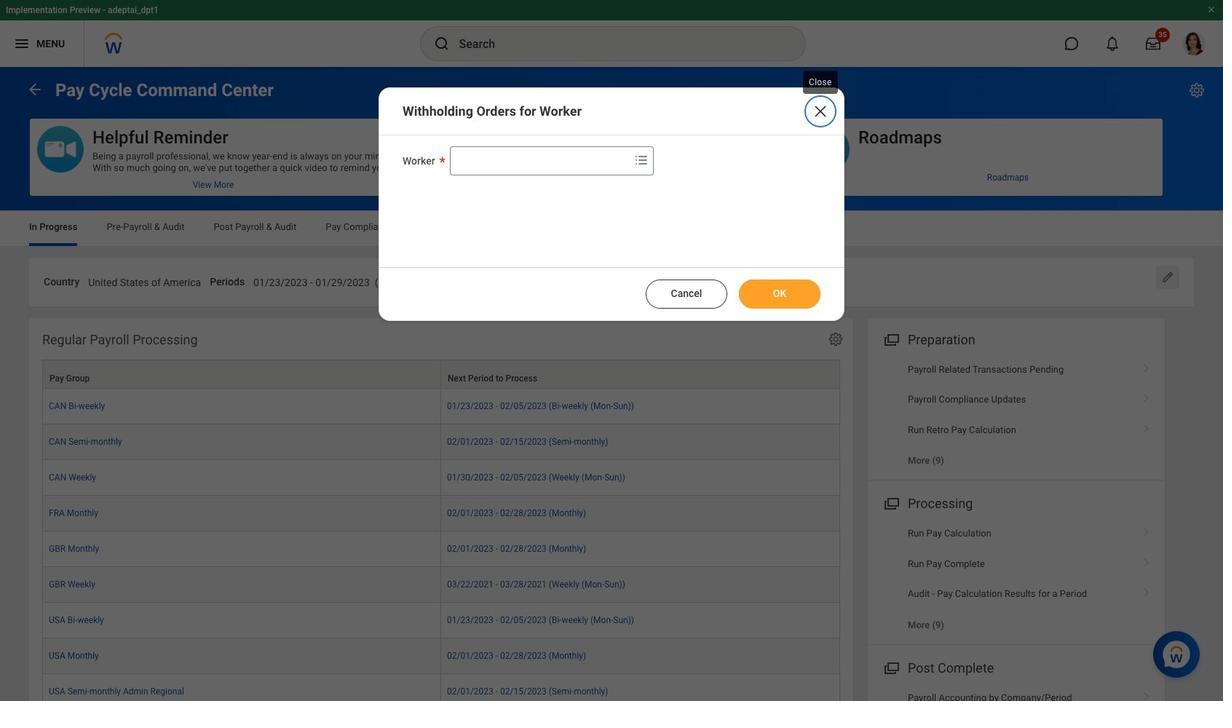 Task type: locate. For each thing, give the bounding box(es) containing it.
menu group image
[[881, 329, 901, 349], [881, 658, 901, 677]]

main content
[[0, 67, 1224, 701]]

7 row from the top
[[42, 567, 840, 603]]

chevron right image
[[1138, 359, 1157, 373], [1138, 419, 1157, 434], [1138, 553, 1157, 568]]

0 vertical spatial list
[[868, 355, 1165, 476]]

3 row from the top
[[42, 424, 840, 460]]

9 row from the top
[[42, 639, 840, 674]]

Search field
[[451, 148, 630, 174]]

configure this page image
[[1189, 82, 1206, 99]]

dialog
[[379, 87, 845, 321]]

0 vertical spatial menu group image
[[881, 329, 901, 349]]

10 row from the top
[[42, 674, 840, 701]]

1 menu group image from the top
[[881, 329, 901, 349]]

None text field
[[671, 268, 806, 293]]

4 chevron right image from the top
[[1138, 688, 1157, 701]]

banner
[[0, 0, 1224, 67]]

1 vertical spatial chevron right image
[[1138, 419, 1157, 434]]

2 chevron right image from the top
[[1138, 419, 1157, 434]]

None text field
[[88, 268, 201, 293], [254, 268, 464, 293], [88, 268, 201, 293], [254, 268, 464, 293]]

regular payroll processing element
[[29, 318, 854, 701]]

list
[[868, 355, 1165, 476], [868, 519, 1165, 640]]

3 chevron right image from the top
[[1138, 553, 1157, 568]]

tab list
[[15, 211, 1209, 246]]

row
[[42, 360, 840, 389], [42, 389, 840, 424], [42, 424, 840, 460], [42, 460, 840, 496], [42, 496, 840, 532], [42, 532, 840, 567], [42, 567, 840, 603], [42, 603, 840, 639], [42, 639, 840, 674], [42, 674, 840, 701]]

tooltip
[[800, 68, 841, 97]]

2 vertical spatial chevron right image
[[1138, 553, 1157, 568]]

3 chevron right image from the top
[[1138, 584, 1157, 598]]

1 vertical spatial menu group image
[[881, 658, 901, 677]]

1 vertical spatial list
[[868, 519, 1165, 640]]

previous page image
[[26, 80, 44, 98]]

chevron right image
[[1138, 389, 1157, 404], [1138, 523, 1157, 538], [1138, 584, 1157, 598], [1138, 688, 1157, 701]]

0 vertical spatial chevron right image
[[1138, 359, 1157, 373]]



Task type: describe. For each thing, give the bounding box(es) containing it.
search image
[[433, 35, 450, 52]]

8 row from the top
[[42, 603, 840, 639]]

4 row from the top
[[42, 460, 840, 496]]

2 list from the top
[[868, 519, 1165, 640]]

edit image
[[1161, 270, 1176, 285]]

prompts image
[[633, 151, 650, 169]]

inbox large image
[[1146, 36, 1161, 51]]

1 list from the top
[[868, 355, 1165, 476]]

menu group image
[[881, 493, 901, 513]]

close environment banner image
[[1208, 5, 1216, 14]]

5 row from the top
[[42, 496, 840, 532]]

notifications large image
[[1106, 36, 1120, 51]]

6 row from the top
[[42, 532, 840, 567]]

1 chevron right image from the top
[[1138, 389, 1157, 404]]

1 row from the top
[[42, 360, 840, 389]]

x image
[[812, 103, 830, 120]]

1 chevron right image from the top
[[1138, 359, 1157, 373]]

2 chevron right image from the top
[[1138, 523, 1157, 538]]

2 row from the top
[[42, 389, 840, 424]]

2 menu group image from the top
[[881, 658, 901, 677]]

profile logan mcneil element
[[1174, 28, 1215, 60]]



Task type: vqa. For each thing, say whether or not it's contained in the screenshot.
Noah Pierce's HR Reply 2 years ago
no



